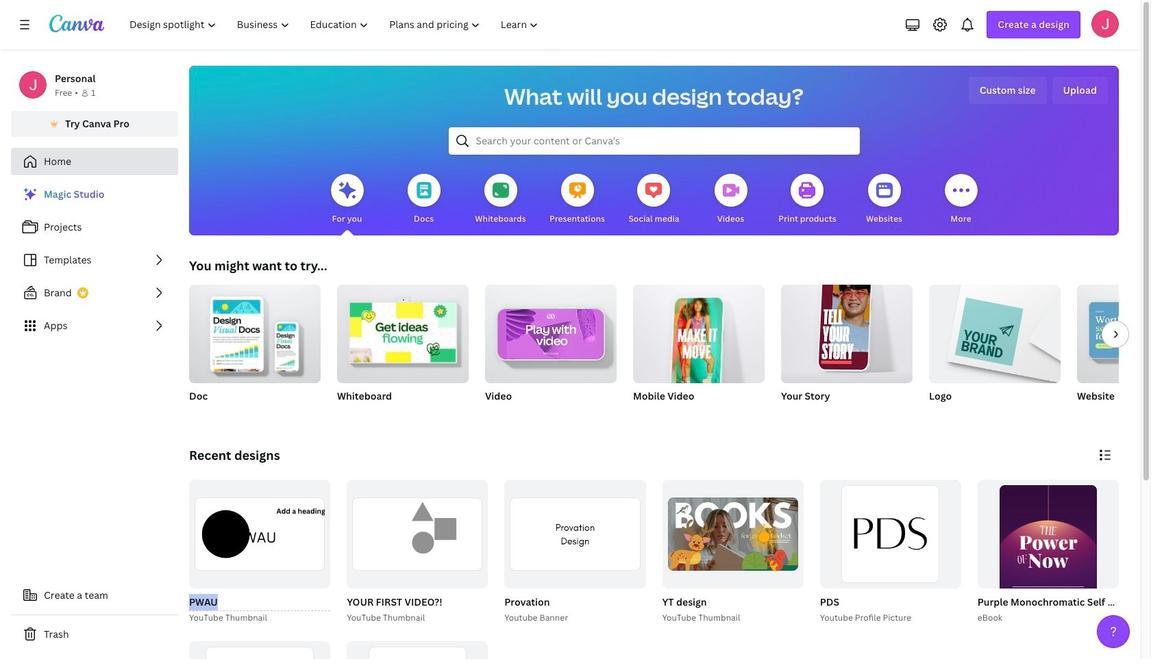 Task type: vqa. For each thing, say whether or not it's contained in the screenshot.
field
yes



Task type: locate. For each thing, give the bounding box(es) containing it.
None field
[[189, 594, 330, 612]]

list
[[11, 181, 178, 340]]

Search search field
[[476, 128, 832, 154]]

group
[[781, 277, 913, 421], [189, 280, 321, 421], [189, 280, 321, 384], [337, 280, 469, 421], [337, 280, 469, 384], [485, 280, 617, 421], [485, 280, 617, 384], [929, 280, 1061, 421], [929, 280, 1061, 384], [633, 285, 765, 421], [633, 285, 765, 392], [1077, 285, 1151, 421], [1077, 285, 1151, 384], [186, 480, 330, 625], [189, 480, 330, 589], [344, 480, 488, 625], [347, 480, 488, 589], [502, 480, 646, 625], [505, 480, 646, 589], [660, 480, 804, 625], [817, 480, 961, 625], [975, 480, 1151, 642], [978, 480, 1119, 642], [189, 642, 330, 660], [347, 642, 488, 660]]

None search field
[[448, 127, 860, 155]]

james peterson image
[[1092, 10, 1119, 38]]



Task type: describe. For each thing, give the bounding box(es) containing it.
top level navigation element
[[121, 11, 551, 38]]



